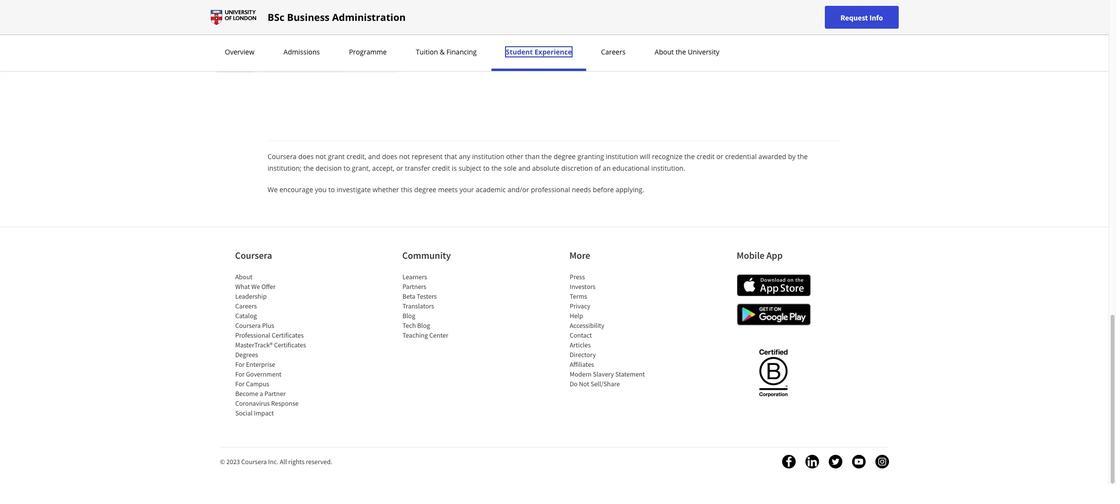 Task type: locate. For each thing, give the bounding box(es) containing it.
1 horizontal spatial not
[[399, 152, 410, 161]]

1 horizontal spatial list
[[403, 272, 485, 340]]

by right awarded
[[789, 152, 796, 161]]

press link
[[570, 273, 585, 281]]

degree right this
[[415, 185, 437, 194]]

to right subject
[[484, 164, 490, 173]]

partners
[[403, 282, 427, 291]]

experience
[[535, 47, 572, 56]]

does up 'institution;'
[[299, 152, 314, 161]]

degree inside coursera does not grant credit, and does not represent that any institution other than the degree granting institution will recognize the credit or credential awarded by the institution; the decision to grant, accept, or transfer credit is subject to the sole and absolute discretion of an educational institution.
[[554, 152, 576, 161]]

credit,
[[347, 152, 367, 161]]

catalog link
[[235, 312, 257, 320]]

1 horizontal spatial institution
[[606, 152, 639, 161]]

0 horizontal spatial careers link
[[235, 302, 257, 311]]

become a partner link
[[235, 389, 286, 398]]

statement
[[616, 370, 645, 379]]

3 list from the left
[[570, 272, 653, 389]]

about up what
[[235, 273, 252, 281]]

discretion
[[562, 164, 593, 173]]

we up leadership link
[[251, 282, 260, 291]]

transfer
[[405, 164, 431, 173]]

certificates
[[272, 331, 304, 340], [274, 341, 306, 349]]

2 horizontal spatial and
[[519, 164, 531, 173]]

admissions
[[284, 47, 320, 56]]

0 horizontal spatial or
[[397, 164, 403, 173]]

blog link
[[403, 312, 415, 320]]

0 vertical spatial about
[[655, 47, 674, 56]]

institution up educational
[[606, 152, 639, 161]]

1 horizontal spatial degree
[[554, 152, 576, 161]]

0 vertical spatial we
[[268, 185, 278, 194]]

a
[[260, 389, 263, 398]]

institution
[[472, 152, 505, 161], [606, 152, 639, 161]]

beta
[[403, 292, 415, 301]]

institution up subject
[[472, 152, 505, 161]]

0 vertical spatial certificates
[[272, 331, 304, 340]]

careers link down access
[[599, 47, 629, 56]]

0 horizontal spatial credit
[[432, 164, 450, 173]]

through
[[504, 21, 530, 30]]

coursera up 'institution;'
[[268, 152, 297, 161]]

1 vertical spatial credit
[[432, 164, 450, 173]]

about inside about what we offer leadership careers catalog coursera plus professional certificates mastertrack® certificates degrees for enterprise for government for campus become a partner coronavirus response social impact
[[235, 273, 252, 281]]

partner
[[264, 389, 286, 398]]

mobile
[[737, 249, 765, 261]]

all
[[280, 457, 287, 466]]

learners link
[[403, 273, 427, 281]]

1 vertical spatial certificates
[[274, 341, 306, 349]]

0 horizontal spatial list
[[235, 272, 318, 418]]

and down than
[[519, 164, 531, 173]]

by down students
[[480, 32, 487, 42]]

for down degrees
[[235, 360, 245, 369]]

student experience
[[506, 47, 572, 56]]

request info
[[841, 12, 884, 22]]

slavery
[[593, 370, 614, 379]]

0 vertical spatial careers link
[[599, 47, 629, 56]]

app
[[767, 249, 783, 261]]

0 horizontal spatial about
[[235, 273, 252, 281]]

2 horizontal spatial list
[[570, 272, 653, 389]]

1 horizontal spatial we
[[268, 185, 278, 194]]

affiliates link
[[570, 360, 594, 369]]

0 vertical spatial credit
[[697, 152, 715, 161]]

1 horizontal spatial careers link
[[599, 47, 629, 56]]

2 vertical spatial for
[[235, 380, 245, 388]]

we left encourage
[[268, 185, 278, 194]]

0 vertical spatial degree
[[554, 152, 576, 161]]

learners
[[403, 273, 427, 281]]

1 horizontal spatial careers
[[602, 47, 626, 56]]

coursera linkedin image
[[806, 455, 820, 469]]

your
[[460, 185, 474, 194]]

1 vertical spatial by
[[789, 152, 796, 161]]

0 vertical spatial and
[[433, 32, 445, 42]]

blog up "tech"
[[403, 312, 415, 320]]

and up the accept,
[[368, 152, 381, 161]]

3 for from the top
[[235, 380, 245, 388]]

blog
[[403, 312, 415, 320], [417, 321, 430, 330]]

catalog
[[235, 312, 257, 320]]

sole
[[504, 164, 517, 173]]

we
[[268, 185, 278, 194], [251, 282, 260, 291]]

0 horizontal spatial by
[[480, 32, 487, 42]]

the right recognize
[[685, 152, 695, 161]]

what
[[235, 282, 250, 291]]

about
[[655, 47, 674, 56], [235, 273, 252, 281]]

press
[[570, 273, 585, 281]]

grant,
[[352, 164, 371, 173]]

list containing about
[[235, 272, 318, 418]]

credit
[[697, 152, 715, 161], [432, 164, 450, 173]]

1 horizontal spatial and
[[433, 32, 445, 42]]

mobile app
[[737, 249, 783, 261]]

the left university
[[676, 47, 687, 56]]

careers link up catalog link on the left bottom
[[235, 302, 257, 311]]

students
[[475, 21, 503, 30]]

absolute
[[533, 164, 560, 173]]

coursera plus link
[[235, 321, 274, 330]]

©
[[220, 457, 225, 466]]

help link
[[570, 312, 583, 320]]

1 vertical spatial careers
[[235, 302, 257, 311]]

business
[[287, 10, 330, 24]]

not up decision
[[316, 152, 326, 161]]

credit left is
[[432, 164, 450, 173]]

1 horizontal spatial about
[[655, 47, 674, 56]]

with
[[439, 21, 452, 30]]

0 vertical spatial for
[[235, 360, 245, 369]]

2 vertical spatial and
[[519, 164, 531, 173]]

the left decision
[[304, 164, 314, 173]]

institution;
[[268, 164, 302, 173]]

privacy link
[[570, 302, 591, 311]]

coursera left inc.
[[241, 457, 267, 466]]

1 vertical spatial careers link
[[235, 302, 257, 311]]

to inside interact with fellow students through course forums. get access to every question asked and answered by previous students.
[[617, 21, 623, 30]]

enterprise
[[246, 360, 275, 369]]

for up 'for campus' link
[[235, 370, 245, 379]]

about the university
[[655, 47, 720, 56]]

certificates up mastertrack® certificates link
[[272, 331, 304, 340]]

careers down access
[[602, 47, 626, 56]]

careers up catalog link on the left bottom
[[235, 302, 257, 311]]

student experience link
[[503, 47, 575, 56]]

or left credential
[[717, 152, 724, 161]]

2 list from the left
[[403, 272, 485, 340]]

help
[[570, 312, 583, 320]]

1 horizontal spatial does
[[382, 152, 398, 161]]

the left sole
[[492, 164, 502, 173]]

0 vertical spatial by
[[480, 32, 487, 42]]

about for about the university
[[655, 47, 674, 56]]

not up transfer
[[399, 152, 410, 161]]

credit left credential
[[697, 152, 715, 161]]

directory
[[570, 350, 596, 359]]

coursera facebook image
[[783, 455, 796, 469]]

investigate
[[337, 185, 371, 194]]

we encourage you to investigate whether this degree meets your academic and/or professional needs before applying.
[[268, 185, 645, 194]]

contact link
[[570, 331, 592, 340]]

about the university link
[[652, 47, 723, 56]]

do
[[570, 380, 578, 388]]

1 vertical spatial blog
[[417, 321, 430, 330]]

list
[[235, 272, 318, 418], [403, 272, 485, 340], [570, 272, 653, 389]]

list containing learners
[[403, 272, 485, 340]]

not
[[316, 152, 326, 161], [399, 152, 410, 161]]

1 vertical spatial degree
[[415, 185, 437, 194]]

or right the accept,
[[397, 164, 403, 173]]

does up the accept,
[[382, 152, 398, 161]]

&
[[440, 47, 445, 56]]

articles
[[570, 341, 591, 349]]

about for about what we offer leadership careers catalog coursera plus professional certificates mastertrack® certificates degrees for enterprise for government for campus become a partner coronavirus response social impact
[[235, 273, 252, 281]]

bsc
[[268, 10, 285, 24]]

list for more
[[570, 272, 653, 389]]

about down question
[[655, 47, 674, 56]]

we inside about what we offer leadership careers catalog coursera plus professional certificates mastertrack® certificates degrees for enterprise for government for campus become a partner coronavirus response social impact
[[251, 282, 260, 291]]

0 vertical spatial or
[[717, 152, 724, 161]]

2 not from the left
[[399, 152, 410, 161]]

articles link
[[570, 341, 591, 349]]

0 horizontal spatial not
[[316, 152, 326, 161]]

degree
[[554, 152, 576, 161], [415, 185, 437, 194]]

0 horizontal spatial blog
[[403, 312, 415, 320]]

0 horizontal spatial and
[[368, 152, 381, 161]]

1 horizontal spatial credit
[[697, 152, 715, 161]]

blog up teaching center link
[[417, 321, 430, 330]]

interact with fellow students through course forums. get access to every question asked and answered by previous students.
[[412, 21, 672, 42]]

by
[[480, 32, 487, 42], [789, 152, 796, 161]]

professional certificates link
[[235, 331, 304, 340]]

0 vertical spatial careers
[[602, 47, 626, 56]]

request
[[841, 12, 869, 22]]

community
[[403, 249, 451, 261]]

1 list from the left
[[235, 272, 318, 418]]

to left every
[[617, 21, 623, 30]]

request info button
[[826, 6, 899, 29]]

needs
[[572, 185, 592, 194]]

careers link
[[599, 47, 629, 56], [235, 302, 257, 311]]

0 horizontal spatial careers
[[235, 302, 257, 311]]

list containing press
[[570, 272, 653, 389]]

for up become
[[235, 380, 245, 388]]

certificates down professional certificates link
[[274, 341, 306, 349]]

and down with
[[433, 32, 445, 42]]

1 vertical spatial we
[[251, 282, 260, 291]]

coursera down catalog link on the left bottom
[[235, 321, 261, 330]]

download on the app store image
[[737, 275, 811, 296]]

subject
[[459, 164, 482, 173]]

to left grant,
[[344, 164, 350, 173]]

1 vertical spatial for
[[235, 370, 245, 379]]

0 horizontal spatial institution
[[472, 152, 505, 161]]

degree up discretion
[[554, 152, 576, 161]]

1 does from the left
[[299, 152, 314, 161]]

1 not from the left
[[316, 152, 326, 161]]

does
[[299, 152, 314, 161], [382, 152, 398, 161]]

meets
[[438, 185, 458, 194]]

1 vertical spatial about
[[235, 273, 252, 281]]

0 horizontal spatial does
[[299, 152, 314, 161]]

coursera does not grant credit, and does not represent that any institution other than the degree granting institution will recognize the credit or credential awarded by the institution; the decision to grant, accept, or transfer credit is subject to the sole and absolute discretion of an educational institution.
[[268, 152, 808, 173]]

1 horizontal spatial by
[[789, 152, 796, 161]]

an
[[603, 164, 611, 173]]

1 vertical spatial or
[[397, 164, 403, 173]]

0 horizontal spatial we
[[251, 282, 260, 291]]

investors
[[570, 282, 596, 291]]

0 horizontal spatial degree
[[415, 185, 437, 194]]

this
[[401, 185, 413, 194]]

about link
[[235, 273, 252, 281]]

more
[[570, 249, 591, 261]]



Task type: describe. For each thing, give the bounding box(es) containing it.
bsc business administration
[[268, 10, 406, 24]]

coronavirus
[[235, 399, 270, 408]]

question
[[644, 21, 672, 30]]

and inside interact with fellow students through course forums. get access to every question asked and answered by previous students.
[[433, 32, 445, 42]]

interact
[[412, 21, 437, 30]]

testers
[[417, 292, 437, 301]]

1 vertical spatial and
[[368, 152, 381, 161]]

encourage
[[280, 185, 313, 194]]

center
[[429, 331, 448, 340]]

coronavirus response link
[[235, 399, 299, 408]]

programme
[[349, 47, 387, 56]]

university of london image
[[210, 9, 256, 25]]

response
[[271, 399, 299, 408]]

directory link
[[570, 350, 596, 359]]

you
[[315, 185, 327, 194]]

will
[[640, 152, 651, 161]]

mastertrack® certificates link
[[235, 341, 306, 349]]

2023
[[227, 457, 240, 466]]

social
[[235, 409, 253, 418]]

overview link
[[222, 47, 258, 56]]

to right you
[[329, 185, 335, 194]]

do not sell/share link
[[570, 380, 620, 388]]

coursera up about link
[[235, 249, 272, 261]]

2 does from the left
[[382, 152, 398, 161]]

than
[[526, 152, 540, 161]]

leadership link
[[235, 292, 267, 301]]

2 institution from the left
[[606, 152, 639, 161]]

accessibility
[[570, 321, 605, 330]]

university
[[688, 47, 720, 56]]

leadership
[[235, 292, 267, 301]]

offer
[[261, 282, 276, 291]]

by inside coursera does not grant credit, and does not represent that any institution other than the degree granting institution will recognize the credit or credential awarded by the institution; the decision to grant, accept, or transfer credit is subject to the sole and absolute discretion of an educational institution.
[[789, 152, 796, 161]]

learners partners beta testers translators blog tech blog teaching center
[[403, 273, 448, 340]]

careers inside about what we offer leadership careers catalog coursera plus professional certificates mastertrack® certificates degrees for enterprise for government for campus become a partner coronavirus response social impact
[[235, 302, 257, 311]]

tuition & financing
[[416, 47, 477, 56]]

the up absolute
[[542, 152, 552, 161]]

press investors terms privacy help accessibility contact articles directory affiliates modern slavery statement do not sell/share
[[570, 273, 645, 388]]

other
[[507, 152, 524, 161]]

0 vertical spatial blog
[[403, 312, 415, 320]]

2 for from the top
[[235, 370, 245, 379]]

coursera instagram image
[[876, 455, 890, 469]]

rights
[[289, 457, 305, 466]]

any
[[459, 152, 471, 161]]

plus
[[262, 321, 274, 330]]

become
[[235, 389, 258, 398]]

applying.
[[616, 185, 645, 194]]

tuition & financing link
[[413, 47, 480, 56]]

tech
[[403, 321, 416, 330]]

tuition
[[416, 47, 438, 56]]

government
[[246, 370, 281, 379]]

social impact link
[[235, 409, 274, 418]]

previous
[[489, 32, 516, 42]]

for campus link
[[235, 380, 269, 388]]

list for coursera
[[235, 272, 318, 418]]

of
[[595, 164, 601, 173]]

coursera inside coursera does not grant credit, and does not represent that any institution other than the degree granting institution will recognize the credit or credential awarded by the institution; the decision to grant, accept, or transfer credit is subject to the sole and absolute discretion of an educational institution.
[[268, 152, 297, 161]]

translators
[[403, 302, 434, 311]]

coursera inside about what we offer leadership careers catalog coursera plus professional certificates mastertrack® certificates degrees for enterprise for government for campus become a partner coronavirus response social impact
[[235, 321, 261, 330]]

modern
[[570, 370, 592, 379]]

terms
[[570, 292, 587, 301]]

1 horizontal spatial or
[[717, 152, 724, 161]]

impact
[[254, 409, 274, 418]]

coursera youtube image
[[853, 455, 866, 469]]

not
[[579, 380, 589, 388]]

1 for from the top
[[235, 360, 245, 369]]

get it on google play image
[[737, 304, 811, 326]]

reserved.
[[306, 457, 333, 466]]

is
[[452, 164, 457, 173]]

the right awarded
[[798, 152, 808, 161]]

1 horizontal spatial blog
[[417, 321, 430, 330]]

contact
[[570, 331, 592, 340]]

asked
[[412, 32, 431, 42]]

admissions link
[[281, 47, 323, 56]]

by inside interact with fellow students through course forums. get access to every question asked and answered by previous students.
[[480, 32, 487, 42]]

get
[[581, 21, 593, 30]]

accept,
[[372, 164, 395, 173]]

logo of certified b corporation image
[[754, 344, 794, 402]]

privacy
[[570, 302, 591, 311]]

modern slavery statement link
[[570, 370, 645, 379]]

mastertrack®
[[235, 341, 273, 349]]

course
[[532, 21, 553, 30]]

affiliates
[[570, 360, 594, 369]]

1 institution from the left
[[472, 152, 505, 161]]

awarded
[[759, 152, 787, 161]]

terms link
[[570, 292, 587, 301]]

students.
[[518, 32, 548, 42]]

list for community
[[403, 272, 485, 340]]

educational
[[613, 164, 650, 173]]

degrees link
[[235, 350, 258, 359]]

teaching
[[403, 331, 428, 340]]

for government link
[[235, 370, 281, 379]]

coursera twitter image
[[829, 455, 843, 469]]

overview
[[225, 47, 255, 56]]



Task type: vqa. For each thing, say whether or not it's contained in the screenshot.
Testimonials Link
no



